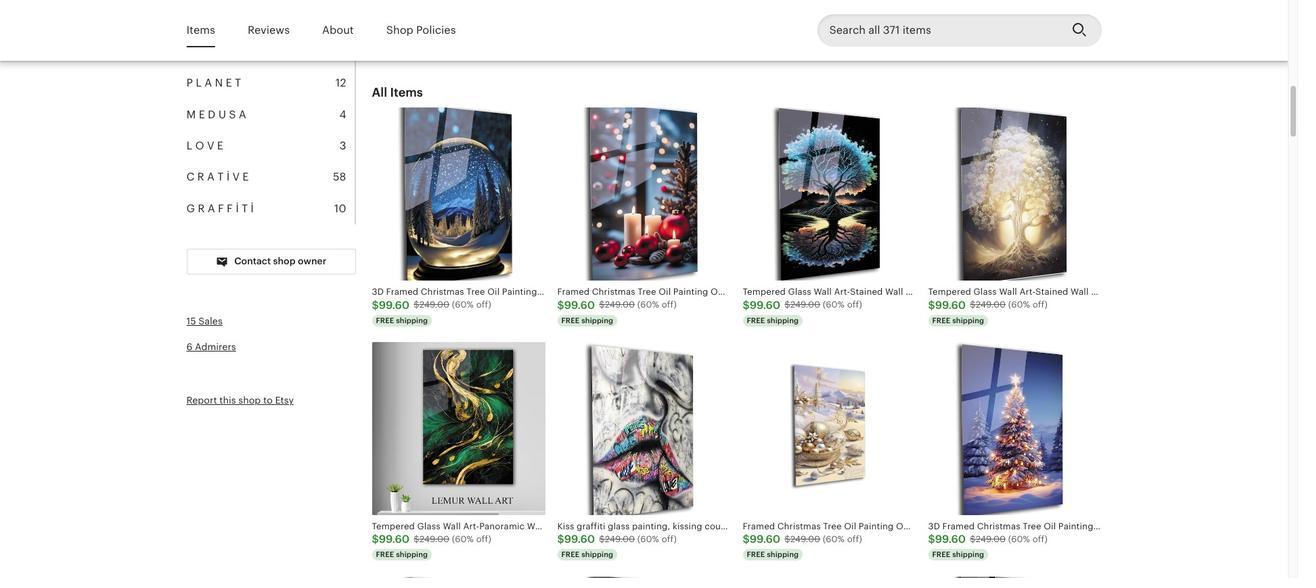 Task type: vqa. For each thing, say whether or not it's contained in the screenshot.
(564)
no



Task type: locate. For each thing, give the bounding box(es) containing it.
1 horizontal spatial shop
[[273, 256, 296, 267]]

0 horizontal spatial u
[[218, 108, 226, 121]]

tab up s
[[186, 68, 354, 99]]

a for n
[[205, 77, 212, 90]]

u left s
[[218, 108, 226, 121]]

1 vertical spatial shop
[[238, 396, 261, 406]]

$
[[928, 21, 935, 34], [414, 22, 420, 32], [372, 299, 379, 312], [557, 299, 564, 312], [743, 299, 750, 312], [928, 299, 935, 312], [414, 300, 419, 310], [599, 300, 605, 310], [785, 300, 790, 310], [970, 300, 976, 310], [372, 534, 379, 547], [557, 534, 564, 547], [743, 534, 750, 547], [928, 534, 935, 547], [414, 535, 419, 545], [599, 535, 605, 545], [785, 535, 790, 545], [970, 535, 976, 545]]

s
[[229, 108, 236, 121]]

tab containing g r a f f i̇ t i̇
[[186, 194, 354, 225]]

1 horizontal spatial u
[[248, 45, 256, 58]]

1 tempered glass wall art-stained wall art -life of tree wall decor-glass printing -large wall art-wall hangings-stained window decor image from the left
[[743, 108, 916, 281]]

230.00 (60% off)
[[791, 22, 864, 32]]

e left d
[[199, 108, 205, 121]]

items
[[186, 24, 215, 36], [390, 85, 423, 99]]

l down reviews
[[259, 45, 265, 58]]

2 230.00 from the left
[[791, 22, 822, 32]]

this
[[220, 396, 236, 406]]

shop left the owner
[[273, 256, 296, 267]]

items right all
[[390, 85, 423, 99]]

o down m
[[195, 140, 204, 152]]

1 vertical spatial 3d framed christmas tree oil painting on canvas winter night christmas landscape custom snowy textured wall art original room decor image
[[928, 343, 1102, 516]]

tab down s
[[186, 131, 354, 162]]

c up g
[[186, 171, 195, 184]]

tab containing m e d u s a
[[186, 99, 354, 131]]

r up p l a n e t
[[230, 45, 237, 58]]

shipping
[[953, 39, 984, 47], [396, 316, 428, 325], [582, 316, 613, 325], [767, 316, 799, 325], [953, 316, 984, 325], [396, 551, 428, 559], [582, 551, 613, 559], [767, 551, 799, 559], [953, 551, 984, 559]]

1 vertical spatial u
[[218, 108, 226, 121]]

a for f
[[208, 202, 215, 215]]

1 vertical spatial c
[[186, 171, 195, 184]]

t right n
[[235, 77, 241, 90]]

v
[[186, 14, 194, 27], [207, 140, 214, 152], [232, 171, 240, 184]]

92.00 $ 230.00 (60% off)
[[379, 21, 493, 34]]

l o v e
[[186, 140, 223, 152]]

f right g
[[218, 202, 224, 215]]

v down d
[[207, 140, 214, 152]]

off) inside 92.00 $ 230.00 (60% off)
[[478, 22, 493, 32]]

15 sales link
[[186, 316, 223, 327]]

c inside tab
[[186, 171, 195, 184]]

i̇
[[197, 14, 200, 27], [227, 171, 230, 184], [236, 202, 239, 215], [251, 202, 254, 215]]

230.00
[[420, 22, 451, 32], [791, 22, 822, 32]]

o down v i̇ e w
[[197, 45, 206, 58]]

1 horizontal spatial tempered glass wall art-stained wall art -life of tree wall decor-glass printing -large wall art-wall hangings-stained window decor image
[[928, 108, 1102, 281]]

free inside $ free shipping
[[932, 39, 951, 47]]

shop
[[386, 24, 413, 36]]

tab containing v i̇ e w
[[186, 5, 354, 37]]

70
[[333, 14, 346, 27]]

$ inside 92.00 $ 230.00 (60% off)
[[414, 22, 420, 32]]

etsy
[[275, 396, 294, 406]]

a right g
[[208, 202, 215, 215]]

2 c from the top
[[186, 171, 195, 184]]

framed christmas tree oil painting on canvas winter night christmas landscape custom snowy textured wall art original room decor image
[[557, 108, 731, 281], [743, 343, 916, 516]]

contact shop owner button
[[186, 249, 356, 275]]

tab
[[186, 5, 354, 37], [186, 68, 354, 99], [186, 99, 354, 131], [186, 131, 354, 162], [186, 162, 354, 194], [186, 194, 354, 225]]

sales
[[199, 316, 223, 327]]

92.00
[[379, 21, 410, 34]]

e up c r a t i̇ v e
[[217, 140, 223, 152]]

tab up contact shop owner button
[[186, 194, 354, 225]]

(60%
[[453, 22, 475, 32], [824, 22, 846, 32], [452, 300, 474, 310], [637, 300, 659, 310], [823, 300, 845, 310], [1008, 300, 1030, 310], [452, 535, 474, 545], [637, 535, 659, 545], [823, 535, 845, 545], [1008, 535, 1030, 545]]

2 horizontal spatial f
[[240, 45, 246, 58]]

f left reviews link
[[240, 45, 246, 58]]

l
[[209, 45, 215, 58], [259, 45, 265, 58], [196, 77, 202, 90], [186, 140, 192, 152]]

l down m
[[186, 140, 192, 152]]

c o l o r f u l
[[186, 45, 265, 58]]

6 tab from the top
[[186, 194, 354, 225]]

t
[[235, 77, 241, 90], [217, 171, 224, 184], [242, 202, 248, 215]]

5 tab from the top
[[186, 162, 354, 194]]

a left n
[[205, 77, 212, 90]]

tab down n
[[186, 99, 354, 131]]

1 horizontal spatial 230.00
[[791, 22, 822, 32]]

249.00
[[419, 300, 450, 310], [605, 300, 635, 310], [790, 300, 821, 310], [976, 300, 1006, 310], [419, 535, 450, 545], [605, 535, 635, 545], [790, 535, 821, 545], [976, 535, 1006, 545]]

w
[[212, 14, 222, 27]]

r down l o v e
[[197, 171, 204, 184]]

free
[[932, 39, 951, 47], [376, 316, 394, 325], [562, 316, 580, 325], [747, 316, 765, 325], [932, 316, 951, 325], [376, 551, 394, 559], [562, 551, 580, 559], [747, 551, 765, 559], [932, 551, 951, 559]]

1 vertical spatial items
[[390, 85, 423, 99]]

0 horizontal spatial tempered glass wall art-stained wall art -life of tree wall decor-glass printing -large wall art-wall hangings-stained window decor image
[[743, 108, 916, 281]]

a
[[205, 77, 212, 90], [239, 108, 246, 121], [207, 171, 215, 184], [208, 202, 215, 215]]

o
[[197, 45, 206, 58], [218, 45, 227, 58], [195, 140, 204, 152]]

sections tab list
[[186, 0, 356, 225]]

0 vertical spatial c
[[186, 45, 195, 58]]

$ free shipping
[[928, 21, 984, 47]]

r for t
[[197, 171, 204, 184]]

$ 99.60 $ 249.00 (60% off) free shipping
[[372, 299, 491, 325], [557, 299, 677, 325], [743, 299, 862, 325], [928, 299, 1048, 325], [372, 534, 491, 559], [557, 534, 677, 559], [743, 534, 862, 559], [928, 534, 1048, 559]]

r
[[230, 45, 237, 58], [197, 171, 204, 184], [198, 202, 205, 215]]

f
[[240, 45, 246, 58], [218, 202, 224, 215], [227, 202, 233, 215]]

u down reviews
[[248, 45, 256, 58]]

0 vertical spatial u
[[248, 45, 256, 58]]

f down c r a t i̇ v e
[[227, 202, 233, 215]]

1 horizontal spatial v
[[207, 140, 214, 152]]

1 vertical spatial t
[[217, 171, 224, 184]]

1 vertical spatial r
[[197, 171, 204, 184]]

6
[[186, 342, 192, 353]]

1 tab from the top
[[186, 5, 354, 37]]

0 horizontal spatial shop
[[238, 396, 261, 406]]

shop left to on the bottom left of page
[[238, 396, 261, 406]]

m
[[186, 108, 196, 121]]

1 230.00 from the left
[[420, 22, 451, 32]]

58
[[333, 171, 346, 184]]

contact shop owner
[[232, 256, 326, 267]]

99.60
[[379, 299, 410, 312], [564, 299, 595, 312], [750, 299, 781, 312], [935, 299, 966, 312], [379, 534, 410, 547], [564, 534, 595, 547], [750, 534, 781, 547], [935, 534, 966, 547]]

c for c o l o r f u l
[[186, 45, 195, 58]]

0 vertical spatial items
[[186, 24, 215, 36]]

off)
[[478, 22, 493, 32], [849, 22, 864, 32], [476, 300, 491, 310], [662, 300, 677, 310], [847, 300, 862, 310], [1033, 300, 1048, 310], [476, 535, 491, 545], [662, 535, 677, 545], [847, 535, 862, 545], [1033, 535, 1048, 545]]

0 vertical spatial shop
[[273, 256, 296, 267]]

v up g r a f f i̇ t i̇
[[232, 171, 240, 184]]

r right g
[[198, 202, 205, 215]]

tempered glass wall art-stained wall art -life of tree wall decor-glass printing -large wall art-wall hangings-stained window decor image
[[743, 108, 916, 281], [928, 108, 1102, 281]]

0 horizontal spatial framed christmas tree oil painting on canvas winter night christmas landscape custom snowy textured wall art original room decor image
[[557, 108, 731, 281]]

2 tab from the top
[[186, 68, 354, 99]]

3 tab from the top
[[186, 99, 354, 131]]

0 horizontal spatial v
[[186, 14, 194, 27]]

reviews link
[[248, 15, 290, 46]]

policies
[[416, 24, 456, 36]]

c for c r a t i̇ v e
[[186, 171, 195, 184]]

tempered glass wall art-panoramic wall art-wall decor--glass printing-extra large wall art-wall hangings–mega size image
[[372, 343, 545, 516]]

g r a f f i̇ t i̇
[[186, 202, 254, 215]]

15
[[186, 316, 196, 327]]

tab up c o l o r f u l
[[186, 5, 354, 37]]

g
[[186, 202, 195, 215]]

t up g r a f f i̇ t i̇
[[217, 171, 224, 184]]

2 horizontal spatial v
[[232, 171, 240, 184]]

u
[[248, 45, 256, 58], [218, 108, 226, 121]]

0 vertical spatial v
[[186, 14, 194, 27]]

$ inside $ free shipping
[[928, 21, 935, 34]]

l right p
[[196, 77, 202, 90]]

v left w
[[186, 14, 194, 27]]

1 vertical spatial framed christmas tree oil painting on canvas winter night christmas landscape custom snowy textured wall art original room decor image
[[743, 343, 916, 516]]

Search all 371 items text field
[[817, 14, 1061, 47]]

contact
[[234, 256, 271, 267]]

230.00 inside 92.00 $ 230.00 (60% off)
[[420, 22, 451, 32]]

c
[[186, 45, 195, 58], [186, 171, 195, 184]]

e
[[202, 14, 209, 27], [226, 77, 232, 90], [199, 108, 205, 121], [217, 140, 223, 152], [243, 171, 249, 184]]

shop
[[273, 256, 296, 267], [238, 396, 261, 406]]

1 c from the top
[[186, 45, 195, 58]]

a down l o v e
[[207, 171, 215, 184]]

0 horizontal spatial 230.00
[[420, 22, 451, 32]]

3d framed christmas tree oil painting on canvas winter night christmas landscape custom snowy textured wall art original room decor image
[[372, 108, 545, 281], [928, 343, 1102, 516]]

items up c o l o r f u l
[[186, 24, 215, 36]]

c up p
[[186, 45, 195, 58]]

t down c r a t i̇ v e
[[242, 202, 248, 215]]

p
[[186, 77, 193, 90]]

4 tab from the top
[[186, 131, 354, 162]]

15 sales
[[186, 316, 223, 327]]

o for v
[[195, 140, 204, 152]]

0 horizontal spatial items
[[186, 24, 215, 36]]

tab up g r a f f i̇ t i̇
[[186, 162, 354, 194]]

i̇ up g r a f f i̇ t i̇
[[227, 171, 230, 184]]

0 horizontal spatial 3d framed christmas tree oil painting on canvas winter night christmas landscape custom snowy textured wall art original room decor image
[[372, 108, 545, 281]]

10
[[334, 202, 346, 215]]

2 vertical spatial r
[[198, 202, 205, 215]]

l up p l a n e t
[[209, 45, 215, 58]]

tab containing c r a t i̇ v e
[[186, 162, 354, 194]]

1 vertical spatial v
[[207, 140, 214, 152]]

6 admirers
[[186, 342, 236, 353]]

0 vertical spatial r
[[230, 45, 237, 58]]



Task type: describe. For each thing, give the bounding box(es) containing it.
e up g r a f f i̇ t i̇
[[243, 171, 249, 184]]

a for t
[[207, 171, 215, 184]]

1 horizontal spatial f
[[227, 202, 233, 215]]

1 horizontal spatial framed christmas tree oil painting on canvas winter night christmas landscape custom snowy textured wall art original room decor image
[[743, 343, 916, 516]]

all
[[372, 85, 387, 99]]

to
[[263, 396, 273, 406]]

i̇ up contact
[[251, 202, 254, 215]]

r for f
[[198, 202, 205, 215]]

2 tempered glass wall art-stained wall art -life of tree wall decor-glass printing -large wall art-wall hangings-stained window decor image from the left
[[928, 108, 1102, 281]]

c r a t i̇ v e
[[186, 171, 249, 184]]

a right s
[[239, 108, 246, 121]]

about link
[[322, 15, 354, 46]]

0 vertical spatial framed christmas tree oil painting on canvas winter night christmas landscape custom snowy textured wall art original room decor image
[[557, 108, 731, 281]]

tab containing p l a n e t
[[186, 68, 354, 99]]

items link
[[186, 15, 215, 46]]

shop policies
[[386, 24, 456, 36]]

shop policies link
[[386, 15, 456, 46]]

n
[[215, 77, 223, 90]]

report this shop to etsy
[[186, 396, 294, 406]]

6 admirers link
[[186, 342, 236, 353]]

shipping inside $ free shipping
[[953, 39, 984, 47]]

p l a n e t
[[186, 77, 241, 90]]

0 horizontal spatial f
[[218, 202, 224, 215]]

3
[[340, 140, 346, 152]]

report this shop to etsy link
[[186, 396, 294, 406]]

1 horizontal spatial 3d framed christmas tree oil painting on canvas winter night christmas landscape custom snowy textured wall art original room decor image
[[928, 343, 1102, 516]]

0 vertical spatial 3d framed christmas tree oil painting on canvas winter night christmas landscape custom snowy textured wall art original room decor image
[[372, 108, 545, 281]]

e right n
[[226, 77, 232, 90]]

i̇ left w
[[197, 14, 200, 27]]

0 vertical spatial t
[[235, 77, 241, 90]]

shop inside button
[[273, 256, 296, 267]]

12
[[336, 77, 346, 90]]

admirers
[[195, 342, 236, 353]]

1 horizontal spatial items
[[390, 85, 423, 99]]

o right items link
[[218, 45, 227, 58]]

all items
[[372, 85, 423, 99]]

o for l
[[197, 45, 206, 58]]

kiss graffiti glass painting, kissing couple glass wall art, graffiti lips glass decor, graffiti wall art, kiss print, lips glass wall art image
[[557, 343, 731, 516]]

about
[[322, 24, 354, 36]]

reviews
[[248, 24, 290, 36]]

tab containing l o v e
[[186, 131, 354, 162]]

2 vertical spatial t
[[242, 202, 248, 215]]

d
[[208, 108, 216, 121]]

report
[[186, 396, 217, 406]]

u inside tab
[[218, 108, 226, 121]]

2 vertical spatial v
[[232, 171, 240, 184]]

owner
[[298, 256, 326, 267]]

m e d u s a
[[186, 108, 246, 121]]

v i̇ e w
[[186, 14, 222, 27]]

e left w
[[202, 14, 209, 27]]

4
[[339, 108, 346, 121]]

i̇ down c r a t i̇ v e
[[236, 202, 239, 215]]

(60% inside 92.00 $ 230.00 (60% off)
[[453, 22, 475, 32]]



